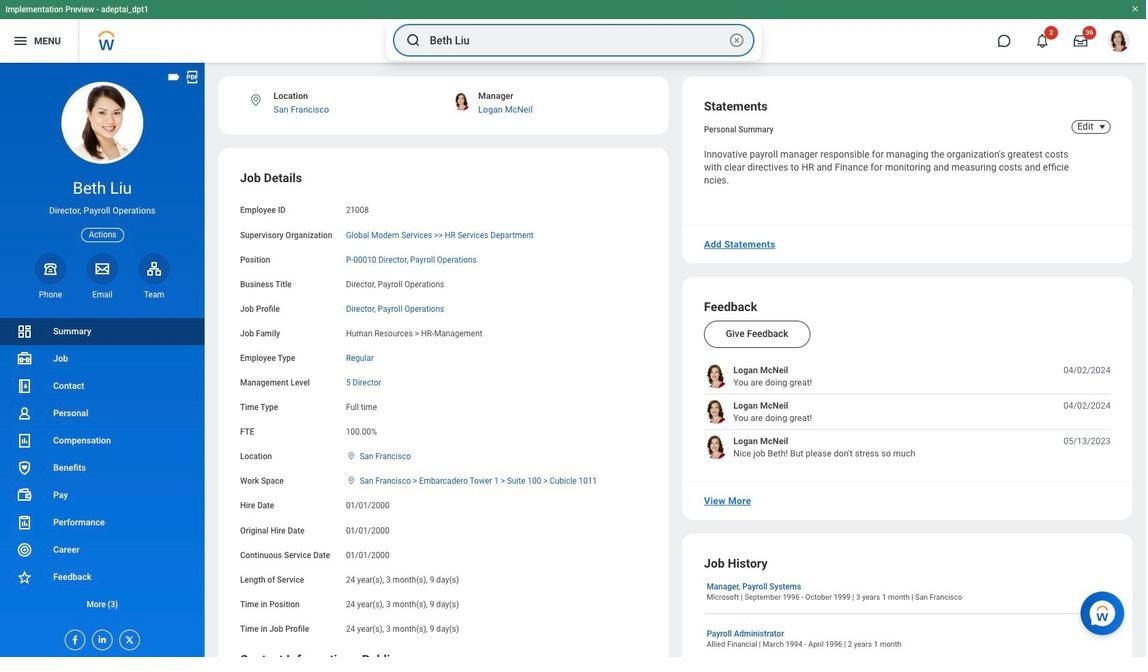 Task type: vqa. For each thing, say whether or not it's contained in the screenshot.
summary icon
yes



Task type: describe. For each thing, give the bounding box(es) containing it.
1 vertical spatial location image
[[346, 451, 357, 461]]

x image
[[120, 630, 135, 645]]

x circle image
[[729, 32, 745, 48]]

1 employee's photo (logan mcneil) image from the top
[[704, 365, 728, 388]]

compensation image
[[16, 433, 33, 449]]

team beth liu element
[[139, 289, 170, 300]]

2 employee's photo (logan mcneil) image from the top
[[704, 400, 728, 424]]

personal image
[[16, 405, 33, 422]]

contact image
[[16, 378, 33, 394]]

personal summary element
[[704, 122, 774, 134]]

summary image
[[16, 323, 33, 340]]

inbox large image
[[1074, 34, 1088, 48]]

search image
[[405, 32, 422, 48]]

navigation pane region
[[0, 63, 205, 657]]

Search Workday  search field
[[430, 25, 726, 55]]

0 vertical spatial location image
[[248, 93, 263, 108]]

2 vertical spatial location image
[[346, 476, 357, 485]]

career image
[[16, 542, 33, 558]]



Task type: locate. For each thing, give the bounding box(es) containing it.
profile logan mcneil image
[[1108, 30, 1130, 55]]

mail image
[[94, 260, 111, 277]]

3 employee's photo (logan mcneil) image from the top
[[704, 436, 728, 459]]

banner
[[0, 0, 1146, 63]]

location image
[[248, 93, 263, 108], [346, 451, 357, 461], [346, 476, 357, 485]]

caret down image
[[1094, 121, 1111, 132]]

2 vertical spatial employee's photo (logan mcneil) image
[[704, 436, 728, 459]]

1 vertical spatial employee's photo (logan mcneil) image
[[704, 400, 728, 424]]

pay image
[[16, 487, 33, 504]]

feedback image
[[16, 569, 33, 585]]

linkedin image
[[93, 630, 108, 645]]

close environment banner image
[[1131, 5, 1139, 13]]

notifications large image
[[1036, 34, 1049, 48]]

group
[[240, 170, 647, 635]]

employee's photo (logan mcneil) image
[[704, 365, 728, 388], [704, 400, 728, 424], [704, 436, 728, 459]]

benefits image
[[16, 460, 33, 476]]

view team image
[[146, 260, 162, 277]]

email beth liu element
[[87, 289, 118, 300]]

performance image
[[16, 514, 33, 531]]

tag image
[[166, 70, 181, 85]]

None search field
[[386, 20, 761, 61]]

phone image
[[41, 260, 60, 277]]

facebook image
[[66, 630, 81, 645]]

list
[[0, 318, 205, 618], [704, 365, 1111, 459]]

phone beth liu element
[[35, 289, 66, 300]]

0 horizontal spatial list
[[0, 318, 205, 618]]

view printable version (pdf) image
[[185, 70, 200, 85]]

0 vertical spatial employee's photo (logan mcneil) image
[[704, 365, 728, 388]]

full time element
[[346, 400, 377, 412]]

1 horizontal spatial list
[[704, 365, 1111, 459]]

job image
[[16, 351, 33, 367]]

justify image
[[12, 33, 29, 49]]



